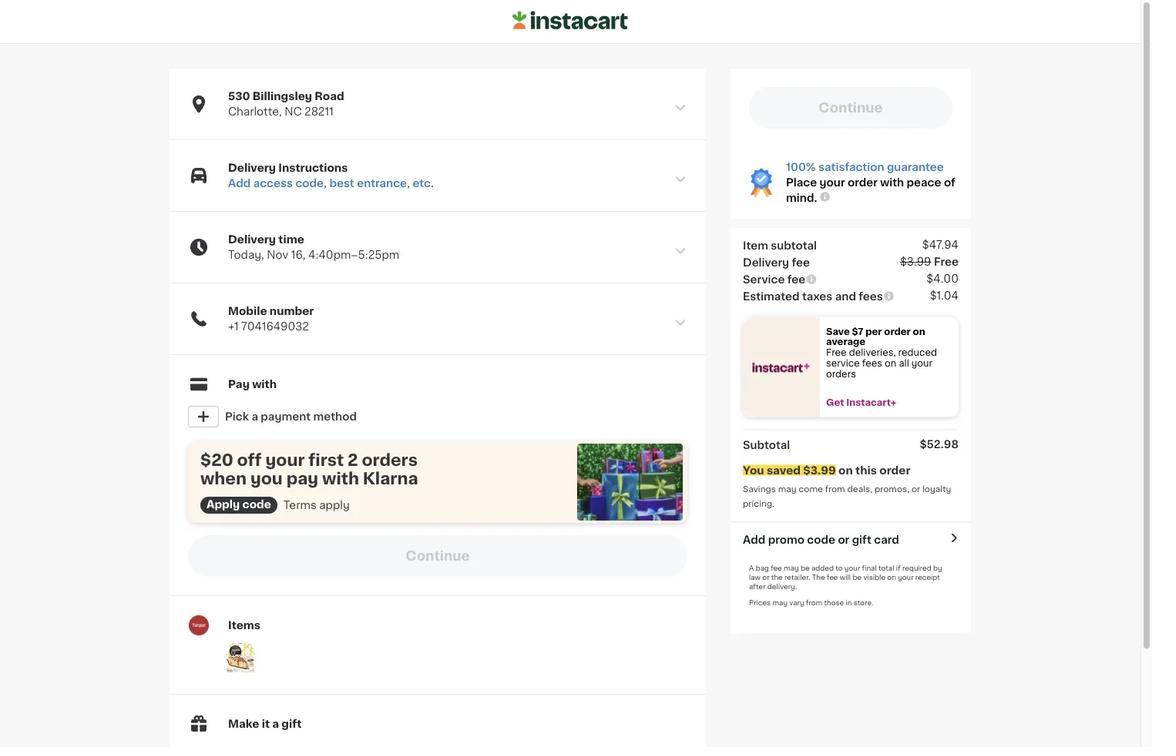 Task type: vqa. For each thing, say whether or not it's contained in the screenshot.
Again
no



Task type: locate. For each thing, give the bounding box(es) containing it.
2 vertical spatial with
[[322, 471, 359, 487]]

1 horizontal spatial add
[[743, 535, 766, 546]]

0 horizontal spatial with
[[252, 379, 277, 390]]

1 vertical spatial may
[[784, 565, 799, 572]]

make
[[228, 719, 259, 730]]

or
[[912, 485, 921, 494], [838, 535, 850, 546], [763, 574, 770, 581]]

$52.98
[[920, 439, 959, 450]]

0 vertical spatial gift
[[853, 535, 872, 546]]

order down the 100% satisfaction guarantee
[[848, 177, 878, 188]]

1 horizontal spatial orders
[[827, 370, 857, 379]]

0 vertical spatial may
[[779, 485, 797, 494]]

in
[[846, 600, 852, 607]]

be up retailer.
[[801, 565, 810, 572]]

fees right 'and'
[[859, 291, 883, 302]]

satisfaction
[[819, 162, 885, 173]]

$3.99 up the come
[[804, 465, 836, 476]]

$20 off your first 2 orders when you pay with klarna
[[200, 452, 418, 487]]

free up "$4.00"
[[935, 256, 959, 267]]

1 horizontal spatial be
[[853, 574, 862, 581]]

orders up klarna
[[362, 452, 418, 468]]

0 vertical spatial a
[[252, 412, 258, 423]]

0 horizontal spatial add
[[228, 178, 251, 189]]

free up the "service"
[[827, 348, 847, 357]]

pay
[[287, 471, 319, 487]]

store.
[[854, 600, 874, 607]]

fees
[[859, 291, 883, 302], [863, 359, 883, 368]]

delivery address image
[[674, 101, 688, 115]]

delivery up today,
[[228, 234, 276, 245]]

a bag fee may be added to your final total if required by law or the retailer. the fee will be visible on your receipt after delivery.
[[749, 565, 943, 591]]

1 horizontal spatial or
[[838, 535, 850, 546]]

a right the pick
[[252, 412, 258, 423]]

0 vertical spatial with
[[881, 177, 905, 188]]

orders inside save $7 per order on average free deliveries, reduced service fees on all your orders
[[827, 370, 857, 379]]

free
[[935, 256, 959, 267], [827, 348, 847, 357]]

0 vertical spatial be
[[801, 565, 810, 572]]

or up to
[[838, 535, 850, 546]]

edwards® turtle pie image
[[225, 643, 256, 674]]

billingsley
[[253, 91, 312, 102]]

loyalty
[[923, 485, 952, 494]]

charlotte,
[[228, 106, 282, 117]]

pay
[[228, 379, 250, 390]]

fee
[[792, 257, 810, 268], [788, 274, 806, 285], [771, 565, 782, 572], [827, 574, 839, 581]]

order right per
[[885, 327, 911, 336]]

2 horizontal spatial with
[[881, 177, 905, 188]]

mobile number image
[[674, 316, 688, 330]]

on left all
[[885, 359, 897, 368]]

0 horizontal spatial from
[[806, 600, 823, 607]]

delivery instructions image
[[674, 173, 688, 187]]

0 horizontal spatial or
[[763, 574, 770, 581]]

law
[[749, 574, 761, 581]]

1 vertical spatial code
[[808, 535, 836, 546]]

your inside save $7 per order on average free deliveries, reduced service fees on all your orders
[[912, 359, 933, 368]]

instructions
[[279, 163, 348, 173]]

from for those
[[806, 600, 823, 607]]

delivery
[[228, 163, 276, 173], [228, 234, 276, 245], [743, 257, 790, 268]]

1 vertical spatial or
[[838, 535, 850, 546]]

you saved $3.99 on this order
[[743, 465, 911, 476]]

1 vertical spatial from
[[806, 600, 823, 607]]

may for vary
[[773, 600, 788, 607]]

1 horizontal spatial gift
[[853, 535, 872, 546]]

those
[[825, 600, 845, 607]]

reduced
[[899, 348, 938, 357]]

with right "pay"
[[252, 379, 277, 390]]

$3.99 down $47.94
[[901, 256, 932, 267]]

1 horizontal spatial from
[[826, 485, 846, 494]]

from right vary
[[806, 600, 823, 607]]

2 vertical spatial or
[[763, 574, 770, 581]]

etc.
[[413, 178, 434, 189]]

card
[[875, 535, 900, 546]]

1 vertical spatial add
[[743, 535, 766, 546]]

0 horizontal spatial code
[[243, 500, 271, 510]]

more info about 100% satisfaction guarantee image
[[819, 191, 832, 203]]

number
[[270, 306, 314, 317]]

pick a payment method button
[[188, 402, 688, 433]]

0 horizontal spatial $3.99
[[804, 465, 836, 476]]

peace
[[907, 177, 942, 188]]

0 horizontal spatial gift
[[282, 719, 302, 730]]

code down the you
[[243, 500, 271, 510]]

order
[[848, 177, 878, 188], [885, 327, 911, 336], [880, 465, 911, 476]]

from down the "you saved $3.99 on this order" on the right of page
[[826, 485, 846, 494]]

may down delivery.
[[773, 600, 788, 607]]

nc
[[285, 106, 302, 117]]

$47.94
[[923, 239, 959, 250]]

your inside $20 off your first 2 orders when you pay with klarna
[[266, 452, 305, 468]]

road
[[315, 91, 344, 102]]

method
[[313, 412, 357, 423]]

on
[[913, 327, 926, 336], [885, 359, 897, 368], [839, 465, 853, 476], [888, 574, 897, 581]]

delivery up the access
[[228, 163, 276, 173]]

may inside savings may come from deals, promos, or loyalty pricing.
[[779, 485, 797, 494]]

delivery up service
[[743, 257, 790, 268]]

1 vertical spatial delivery
[[228, 234, 276, 245]]

on down total
[[888, 574, 897, 581]]

1 horizontal spatial code
[[808, 535, 836, 546]]

1 vertical spatial free
[[827, 348, 847, 357]]

1 horizontal spatial $3.99
[[901, 256, 932, 267]]

items
[[228, 621, 261, 632]]

this
[[856, 465, 878, 476]]

promo
[[768, 535, 805, 546]]

1 vertical spatial $3.99
[[804, 465, 836, 476]]

taxes
[[803, 291, 833, 302]]

may inside a bag fee may be added to your final total if required by law or the retailer. the fee will be visible on your receipt after delivery.
[[784, 565, 799, 572]]

add inside delivery instructions add access code, best entrance, etc.
[[228, 178, 251, 189]]

from inside savings may come from deals, promos, or loyalty pricing.
[[826, 485, 846, 494]]

terms
[[284, 500, 317, 511]]

may up retailer.
[[784, 565, 799, 572]]

deliveries,
[[849, 348, 896, 357]]

your inside place your order with peace of mind.
[[820, 177, 846, 188]]

1 vertical spatial order
[[885, 327, 911, 336]]

final
[[863, 565, 877, 572]]

add left the access
[[228, 178, 251, 189]]

terms apply
[[284, 500, 350, 511]]

you
[[251, 471, 283, 487]]

make it a gift
[[228, 719, 302, 730]]

orders
[[827, 370, 857, 379], [362, 452, 418, 468]]

your up 'more info about 100% satisfaction guarantee' icon
[[820, 177, 846, 188]]

order inside save $7 per order on average free deliveries, reduced service fees on all your orders
[[885, 327, 911, 336]]

or down the bag
[[763, 574, 770, 581]]

0 vertical spatial order
[[848, 177, 878, 188]]

2 horizontal spatial or
[[912, 485, 921, 494]]

pick a payment method
[[225, 412, 357, 423]]

add up a
[[743, 535, 766, 546]]

or inside savings may come from deals, promos, or loyalty pricing.
[[912, 485, 921, 494]]

$4.00
[[927, 273, 959, 284]]

2 vertical spatial may
[[773, 600, 788, 607]]

0 vertical spatial free
[[935, 256, 959, 267]]

gift left card
[[853, 535, 872, 546]]

with down guarantee
[[881, 177, 905, 188]]

1 vertical spatial with
[[252, 379, 277, 390]]

0 horizontal spatial free
[[827, 348, 847, 357]]

or inside "button"
[[838, 535, 850, 546]]

guarantee
[[887, 162, 944, 173]]

0 vertical spatial delivery
[[228, 163, 276, 173]]

on left this
[[839, 465, 853, 476]]

code up added
[[808, 535, 836, 546]]

apply
[[319, 500, 350, 511]]

delivery inside delivery instructions add access code, best entrance, etc.
[[228, 163, 276, 173]]

may down saved
[[779, 485, 797, 494]]

1 vertical spatial orders
[[362, 452, 418, 468]]

be
[[801, 565, 810, 572], [853, 574, 862, 581]]

from
[[826, 485, 846, 494], [806, 600, 823, 607]]

today,
[[228, 250, 264, 261]]

item subtotal
[[743, 240, 817, 251]]

28211
[[305, 106, 334, 117]]

with inside $20 off your first 2 orders when you pay with klarna
[[322, 471, 359, 487]]

1 vertical spatial fees
[[863, 359, 883, 368]]

delivery inside "delivery time today, nov 16, 4:40pm–5:25pm"
[[228, 234, 276, 245]]

0 vertical spatial from
[[826, 485, 846, 494]]

0 vertical spatial orders
[[827, 370, 857, 379]]

1 vertical spatial a
[[272, 719, 279, 730]]

it
[[262, 719, 270, 730]]

0 horizontal spatial a
[[252, 412, 258, 423]]

savings may come from deals, promos, or loyalty pricing.
[[743, 485, 954, 508]]

100% satisfaction guarantee
[[787, 162, 944, 173]]

gift right it
[[282, 719, 302, 730]]

on inside a bag fee may be added to your final total if required by law or the retailer. the fee will be visible on your receipt after delivery.
[[888, 574, 897, 581]]

or left loyalty
[[912, 485, 921, 494]]

order up the promos,
[[880, 465, 911, 476]]

530
[[228, 91, 250, 102]]

0 vertical spatial add
[[228, 178, 251, 189]]

1 horizontal spatial with
[[322, 471, 359, 487]]

code
[[243, 500, 271, 510], [808, 535, 836, 546]]

add promo code or gift card button
[[743, 532, 900, 548]]

with
[[881, 177, 905, 188], [252, 379, 277, 390], [322, 471, 359, 487]]

fees down deliveries,
[[863, 359, 883, 368]]

0 vertical spatial $3.99
[[901, 256, 932, 267]]

be right the 'will'
[[853, 574, 862, 581]]

receipt
[[916, 574, 941, 581]]

your up pay on the left bottom of page
[[266, 452, 305, 468]]

2
[[348, 452, 358, 468]]

your down 'reduced'
[[912, 359, 933, 368]]

1 vertical spatial be
[[853, 574, 862, 581]]

delivery.
[[768, 584, 797, 591]]

orders down the "service"
[[827, 370, 857, 379]]

0 horizontal spatial orders
[[362, 452, 418, 468]]

get instacart+
[[827, 399, 897, 407]]

and
[[836, 291, 857, 302]]

if
[[897, 565, 901, 572]]

a right it
[[272, 719, 279, 730]]

with down 2
[[322, 471, 359, 487]]

your
[[820, 177, 846, 188], [912, 359, 933, 368], [266, 452, 305, 468], [845, 565, 861, 572], [898, 574, 914, 581]]

0 vertical spatial or
[[912, 485, 921, 494]]



Task type: describe. For each thing, give the bounding box(es) containing it.
a
[[749, 565, 754, 572]]

delivery for add
[[228, 163, 276, 173]]

promos,
[[875, 485, 910, 494]]

0 horizontal spatial be
[[801, 565, 810, 572]]

best
[[330, 178, 355, 189]]

item
[[743, 240, 769, 251]]

1 vertical spatial gift
[[282, 719, 302, 730]]

mobile number +1 7041649032
[[228, 306, 314, 332]]

mind.
[[787, 193, 818, 204]]

16,
[[291, 250, 306, 261]]

delivery instructions add access code, best entrance, etc.
[[228, 163, 434, 189]]

add inside add promo code or gift card "button"
[[743, 535, 766, 546]]

access
[[253, 178, 293, 189]]

total
[[879, 565, 895, 572]]

0 vertical spatial code
[[243, 500, 271, 510]]

2 vertical spatial delivery
[[743, 257, 790, 268]]

1 horizontal spatial a
[[272, 719, 279, 730]]

bag
[[756, 565, 769, 572]]

code inside add promo code or gift card "button"
[[808, 535, 836, 546]]

the
[[772, 574, 783, 581]]

come
[[799, 485, 823, 494]]

pick
[[225, 412, 249, 423]]

apply
[[207, 500, 240, 510]]

savings
[[743, 485, 776, 494]]

530 billingsley road charlotte, nc 28211
[[228, 91, 344, 117]]

added
[[812, 565, 834, 572]]

place your order with peace of mind.
[[787, 177, 956, 204]]

nov
[[267, 250, 288, 261]]

after
[[749, 584, 766, 591]]

place
[[787, 177, 818, 188]]

will
[[840, 574, 851, 581]]

1 horizontal spatial free
[[935, 256, 959, 267]]

fee up the the
[[771, 565, 782, 572]]

save
[[827, 327, 850, 336]]

4:40pm–5:25pm
[[308, 250, 400, 261]]

0 vertical spatial fees
[[859, 291, 883, 302]]

your up the 'will'
[[845, 565, 861, 572]]

2 vertical spatial order
[[880, 465, 911, 476]]

pricing.
[[743, 500, 775, 508]]

the
[[812, 574, 825, 581]]

get instacart+ button
[[820, 398, 959, 408]]

all
[[899, 359, 910, 368]]

with inside place your order with peace of mind.
[[881, 177, 905, 188]]

mobile
[[228, 306, 267, 317]]

$1.04
[[930, 290, 959, 301]]

7041649032
[[241, 322, 309, 332]]

saved
[[767, 465, 801, 476]]

entrance,
[[357, 178, 410, 189]]

fee down to
[[827, 574, 839, 581]]

pay with
[[228, 379, 277, 390]]

home image
[[513, 9, 628, 32]]

visible
[[864, 574, 886, 581]]

to
[[836, 565, 843, 572]]

delivery time image
[[674, 244, 688, 258]]

vary
[[790, 600, 805, 607]]

or inside a bag fee may be added to your final total if required by law or the retailer. the fee will be visible on your receipt after delivery.
[[763, 574, 770, 581]]

order inside place your order with peace of mind.
[[848, 177, 878, 188]]

off
[[237, 452, 262, 468]]

fee down subtotal
[[792, 257, 810, 268]]

code,
[[296, 178, 327, 189]]

from for deals,
[[826, 485, 846, 494]]

save $7 per order on average free deliveries, reduced service fees on all your orders
[[827, 327, 940, 379]]

payment
[[261, 412, 311, 423]]

service
[[827, 359, 860, 368]]

when
[[200, 471, 247, 487]]

retailer.
[[785, 574, 811, 581]]

estimated taxes and fees
[[743, 291, 883, 302]]

delivery fee
[[743, 257, 810, 268]]

service
[[743, 274, 785, 285]]

apply code
[[207, 500, 271, 510]]

subtotal
[[743, 440, 791, 451]]

orders inside $20 off your first 2 orders when you pay with klarna
[[362, 452, 418, 468]]

may for come
[[779, 485, 797, 494]]

gift inside "button"
[[853, 535, 872, 546]]

by
[[934, 565, 943, 572]]

your down if
[[898, 574, 914, 581]]

fees inside save $7 per order on average free deliveries, reduced service fees on all your orders
[[863, 359, 883, 368]]

subtotal
[[771, 240, 817, 251]]

service fee
[[743, 274, 806, 285]]

required
[[903, 565, 932, 572]]

on up 'reduced'
[[913, 327, 926, 336]]

klarna
[[363, 471, 418, 487]]

of
[[944, 177, 956, 188]]

fee up estimated taxes and fees
[[788, 274, 806, 285]]

free inside save $7 per order on average free deliveries, reduced service fees on all your orders
[[827, 348, 847, 357]]

first
[[309, 452, 344, 468]]

delivery for today,
[[228, 234, 276, 245]]

get
[[827, 399, 845, 407]]

estimated
[[743, 291, 800, 302]]

+1
[[228, 322, 239, 332]]

delivery time today, nov 16, 4:40pm–5:25pm
[[228, 234, 400, 261]]

$7
[[852, 327, 864, 336]]

a inside button
[[252, 412, 258, 423]]

add promo code or gift card
[[743, 535, 900, 546]]

prices may vary from those in store.
[[749, 600, 874, 607]]



